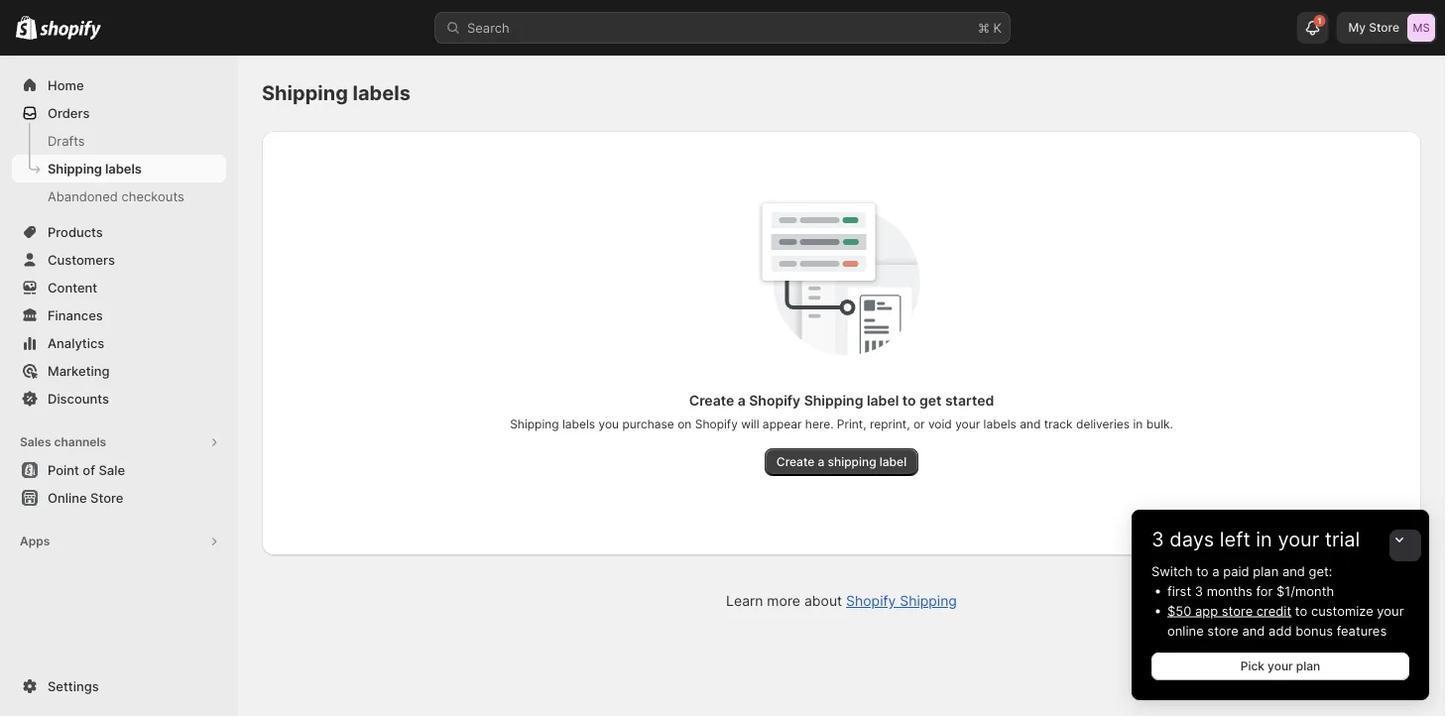 Task type: describe. For each thing, give the bounding box(es) containing it.
point
[[48, 462, 79, 478]]

your inside to customize your online store and add bonus features
[[1378, 603, 1405, 619]]

app
[[1196, 603, 1219, 619]]

$50
[[1168, 603, 1192, 619]]

store for my store
[[1370, 20, 1400, 35]]

first 3 months for $1/month
[[1168, 583, 1335, 599]]

3 days left in your trial button
[[1132, 510, 1430, 552]]

labels inside 'shipping labels' link
[[105, 161, 142, 176]]

marketing
[[48, 363, 110, 379]]

0 horizontal spatial shopify
[[695, 417, 738, 432]]

store for online store
[[90, 490, 123, 506]]

create for shipping
[[777, 455, 815, 469]]

in inside 3 days left in your trial dropdown button
[[1257, 527, 1273, 552]]

abandoned checkouts link
[[12, 183, 226, 210]]

1 horizontal spatial shopify image
[[40, 20, 101, 40]]

sales
[[20, 435, 51, 449]]

create for shopify
[[689, 392, 735, 409]]

0 vertical spatial store
[[1222, 603, 1253, 619]]

0 horizontal spatial shopify image
[[16, 15, 37, 39]]

create a shipping label
[[777, 455, 907, 469]]

and inside create a shopify shipping label to get started shipping labels you purchase on shopify will appear here. print, reprint, or void your labels and track deliveries in bulk.
[[1020, 417, 1041, 432]]

apps button
[[12, 528, 226, 556]]

discounts link
[[12, 385, 226, 413]]

1 button
[[1297, 12, 1329, 44]]

customize
[[1312, 603, 1374, 619]]

started
[[945, 392, 994, 409]]

3 days left in your trial element
[[1132, 562, 1430, 701]]

products link
[[12, 218, 226, 246]]

settings
[[48, 679, 99, 694]]

1 horizontal spatial 3
[[1195, 583, 1204, 599]]

2 horizontal spatial shopify
[[846, 593, 896, 610]]

apps
[[20, 534, 50, 549]]

trial
[[1325, 527, 1361, 552]]

and for to
[[1243, 623, 1266, 639]]

void
[[929, 417, 952, 432]]

sales channels
[[20, 435, 106, 449]]

channels
[[54, 435, 106, 449]]

left
[[1220, 527, 1251, 552]]

my store image
[[1408, 14, 1436, 42]]

online store
[[48, 490, 123, 506]]

content
[[48, 280, 97, 295]]

get:
[[1309, 564, 1333, 579]]

finances
[[48, 308, 103, 323]]

or
[[914, 417, 925, 432]]

track
[[1045, 417, 1073, 432]]

to customize your online store and add bonus features
[[1168, 603, 1405, 639]]

a inside 3 days left in your trial element
[[1213, 564, 1220, 579]]

create a shopify shipping label to get started shipping labels you purchase on shopify will appear here. print, reprint, or void your labels and track deliveries in bulk.
[[510, 392, 1174, 432]]

discounts
[[48, 391, 109, 406]]

0 vertical spatial shopify
[[749, 392, 801, 409]]

home link
[[12, 71, 226, 99]]

marketing link
[[12, 357, 226, 385]]

you
[[599, 417, 619, 432]]

in inside create a shopify shipping label to get started shipping labels you purchase on shopify will appear here. print, reprint, or void your labels and track deliveries in bulk.
[[1134, 417, 1143, 432]]

search
[[467, 20, 510, 35]]

abandoned checkouts
[[48, 189, 184, 204]]

months
[[1207, 583, 1253, 599]]

learn
[[726, 593, 763, 610]]

point of sale button
[[0, 456, 238, 484]]

your inside create a shopify shipping label to get started shipping labels you purchase on shopify will appear here. print, reprint, or void your labels and track deliveries in bulk.
[[956, 417, 981, 432]]

products
[[48, 224, 103, 240]]

online
[[1168, 623, 1204, 639]]

$50 app store credit
[[1168, 603, 1292, 619]]

shipping labels link
[[12, 155, 226, 183]]

pick your plan link
[[1152, 653, 1410, 681]]

create a shipping label link
[[765, 448, 919, 476]]

more
[[767, 593, 801, 610]]

purchase
[[623, 417, 675, 432]]

will
[[741, 417, 760, 432]]

bonus
[[1296, 623, 1334, 639]]

pick your plan
[[1241, 659, 1321, 674]]

home
[[48, 77, 84, 93]]

shipping labels inside 'shipping labels' link
[[48, 161, 142, 176]]

credit
[[1257, 603, 1292, 619]]

my
[[1349, 20, 1366, 35]]

your right the pick
[[1268, 659, 1294, 674]]

1 vertical spatial label
[[880, 455, 907, 469]]

of
[[83, 462, 95, 478]]

switch to a paid plan and get:
[[1152, 564, 1333, 579]]



Task type: locate. For each thing, give the bounding box(es) containing it.
1 vertical spatial shipping labels
[[48, 161, 142, 176]]

0 horizontal spatial to
[[903, 392, 916, 409]]

abandoned
[[48, 189, 118, 204]]

1 vertical spatial to
[[1197, 564, 1209, 579]]

orders link
[[12, 99, 226, 127]]

analytics
[[48, 335, 104, 351]]

point of sale link
[[12, 456, 226, 484]]

a for shopify
[[738, 392, 746, 409]]

0 horizontal spatial plan
[[1253, 564, 1279, 579]]

reprint,
[[870, 417, 910, 432]]

create up on
[[689, 392, 735, 409]]

0 horizontal spatial and
[[1020, 417, 1041, 432]]

orders
[[48, 105, 90, 121]]

shipping labels
[[262, 81, 411, 105], [48, 161, 142, 176]]

shopify
[[749, 392, 801, 409], [695, 417, 738, 432], [846, 593, 896, 610]]

in left bulk.
[[1134, 417, 1143, 432]]

1 horizontal spatial plan
[[1297, 659, 1321, 674]]

$50 app store credit link
[[1168, 603, 1292, 619]]

online store button
[[0, 484, 238, 512]]

checkouts
[[122, 189, 184, 204]]

a for shipping
[[818, 455, 825, 469]]

3 days left in your trial
[[1152, 527, 1361, 552]]

1 horizontal spatial to
[[1197, 564, 1209, 579]]

2 vertical spatial and
[[1243, 623, 1266, 639]]

your up features
[[1378, 603, 1405, 619]]

shipping
[[262, 81, 348, 105], [48, 161, 102, 176], [804, 392, 864, 409], [510, 417, 559, 432], [900, 593, 957, 610]]

2 vertical spatial a
[[1213, 564, 1220, 579]]

deliveries
[[1077, 417, 1130, 432]]

plan
[[1253, 564, 1279, 579], [1297, 659, 1321, 674]]

0 vertical spatial store
[[1370, 20, 1400, 35]]

and left 'add'
[[1243, 623, 1266, 639]]

appear
[[763, 417, 802, 432]]

label inside create a shopify shipping label to get started shipping labels you purchase on shopify will appear here. print, reprint, or void your labels and track deliveries in bulk.
[[867, 392, 899, 409]]

shipping
[[828, 455, 877, 469]]

analytics link
[[12, 329, 226, 357]]

1
[[1318, 16, 1322, 26]]

0 vertical spatial plan
[[1253, 564, 1279, 579]]

to left get
[[903, 392, 916, 409]]

2 horizontal spatial a
[[1213, 564, 1220, 579]]

and up $1/month
[[1283, 564, 1306, 579]]

create down appear
[[777, 455, 815, 469]]

1 vertical spatial shopify
[[695, 417, 738, 432]]

your down started on the right bottom of page
[[956, 417, 981, 432]]

3 right first
[[1195, 583, 1204, 599]]

a left shipping
[[818, 455, 825, 469]]

1 horizontal spatial in
[[1257, 527, 1273, 552]]

3 left "days"
[[1152, 527, 1165, 552]]

switch
[[1152, 564, 1193, 579]]

2 vertical spatial to
[[1296, 603, 1308, 619]]

settings link
[[12, 673, 226, 701]]

customers
[[48, 252, 115, 267]]

1 horizontal spatial store
[[1370, 20, 1400, 35]]

a up will
[[738, 392, 746, 409]]

your up get:
[[1278, 527, 1320, 552]]

and for switch
[[1283, 564, 1306, 579]]

3 inside dropdown button
[[1152, 527, 1165, 552]]

for
[[1257, 583, 1273, 599]]

and left track
[[1020, 417, 1041, 432]]

paid
[[1224, 564, 1250, 579]]

label
[[867, 392, 899, 409], [880, 455, 907, 469]]

your inside dropdown button
[[1278, 527, 1320, 552]]

shopify right on
[[695, 417, 738, 432]]

sale
[[99, 462, 125, 478]]

your
[[956, 417, 981, 432], [1278, 527, 1320, 552], [1378, 603, 1405, 619], [1268, 659, 1294, 674]]

drafts link
[[12, 127, 226, 155]]

create
[[689, 392, 735, 409], [777, 455, 815, 469]]

plan down bonus
[[1297, 659, 1321, 674]]

0 vertical spatial to
[[903, 392, 916, 409]]

1 horizontal spatial shopify
[[749, 392, 801, 409]]

0 horizontal spatial a
[[738, 392, 746, 409]]

get
[[920, 392, 942, 409]]

1 vertical spatial store
[[90, 490, 123, 506]]

0 vertical spatial shipping labels
[[262, 81, 411, 105]]

0 horizontal spatial 3
[[1152, 527, 1165, 552]]

1 horizontal spatial a
[[818, 455, 825, 469]]

shopify shipping link
[[846, 593, 957, 610]]

shopify right 'about'
[[846, 593, 896, 610]]

here.
[[806, 417, 834, 432]]

bulk.
[[1147, 417, 1174, 432]]

1 vertical spatial and
[[1283, 564, 1306, 579]]

content link
[[12, 274, 226, 302]]

to inside to customize your online store and add bonus features
[[1296, 603, 1308, 619]]

0 horizontal spatial in
[[1134, 417, 1143, 432]]

label up reprint,
[[867, 392, 899, 409]]

about
[[805, 593, 843, 610]]

0 vertical spatial in
[[1134, 417, 1143, 432]]

point of sale
[[48, 462, 125, 478]]

store down months
[[1222, 603, 1253, 619]]

store down $50 app store credit link
[[1208, 623, 1239, 639]]

2 vertical spatial shopify
[[846, 593, 896, 610]]

labels
[[353, 81, 411, 105], [105, 161, 142, 176], [563, 417, 595, 432], [984, 417, 1017, 432]]

2 horizontal spatial and
[[1283, 564, 1306, 579]]

drafts
[[48, 133, 85, 148]]

1 vertical spatial store
[[1208, 623, 1239, 639]]

to inside create a shopify shipping label to get started shipping labels you purchase on shopify will appear here. print, reprint, or void your labels and track deliveries in bulk.
[[903, 392, 916, 409]]

plan up for
[[1253, 564, 1279, 579]]

print,
[[837, 417, 867, 432]]

finances link
[[12, 302, 226, 329]]

3
[[1152, 527, 1165, 552], [1195, 583, 1204, 599]]

1 vertical spatial 3
[[1195, 583, 1204, 599]]

1 vertical spatial create
[[777, 455, 815, 469]]

1 horizontal spatial create
[[777, 455, 815, 469]]

create inside create a shopify shipping label to get started shipping labels you purchase on shopify will appear here. print, reprint, or void your labels and track deliveries in bulk.
[[689, 392, 735, 409]]

learn more about shopify shipping
[[726, 593, 957, 610]]

to
[[903, 392, 916, 409], [1197, 564, 1209, 579], [1296, 603, 1308, 619]]

on
[[678, 417, 692, 432]]

a inside create a shopify shipping label to get started shipping labels you purchase on shopify will appear here. print, reprint, or void your labels and track deliveries in bulk.
[[738, 392, 746, 409]]

0 horizontal spatial create
[[689, 392, 735, 409]]

a left paid
[[1213, 564, 1220, 579]]

0 horizontal spatial shipping labels
[[48, 161, 142, 176]]

days
[[1170, 527, 1215, 552]]

store right my
[[1370, 20, 1400, 35]]

1 horizontal spatial shipping labels
[[262, 81, 411, 105]]

pick
[[1241, 659, 1265, 674]]

features
[[1337, 623, 1387, 639]]

to down $1/month
[[1296, 603, 1308, 619]]

store down sale
[[90, 490, 123, 506]]

0 horizontal spatial store
[[90, 490, 123, 506]]

a inside create a shipping label link
[[818, 455, 825, 469]]

in right left
[[1257, 527, 1273, 552]]

0 vertical spatial create
[[689, 392, 735, 409]]

my store
[[1349, 20, 1400, 35]]

customers link
[[12, 246, 226, 274]]

shopify up appear
[[749, 392, 801, 409]]

and inside to customize your online store and add bonus features
[[1243, 623, 1266, 639]]

store
[[1222, 603, 1253, 619], [1208, 623, 1239, 639]]

to right switch
[[1197, 564, 1209, 579]]

store inside button
[[90, 490, 123, 506]]

sales channels button
[[12, 429, 226, 456]]

online
[[48, 490, 87, 506]]

in
[[1134, 417, 1143, 432], [1257, 527, 1273, 552]]

and
[[1020, 417, 1041, 432], [1283, 564, 1306, 579], [1243, 623, 1266, 639]]

online store link
[[12, 484, 226, 512]]

⌘ k
[[978, 20, 1002, 35]]

1 vertical spatial a
[[818, 455, 825, 469]]

shopify image
[[16, 15, 37, 39], [40, 20, 101, 40]]

k
[[994, 20, 1002, 35]]

first
[[1168, 583, 1192, 599]]

store
[[1370, 20, 1400, 35], [90, 490, 123, 506]]

store inside to customize your online store and add bonus features
[[1208, 623, 1239, 639]]

1 vertical spatial in
[[1257, 527, 1273, 552]]

1 vertical spatial plan
[[1297, 659, 1321, 674]]

2 horizontal spatial to
[[1296, 603, 1308, 619]]

label down reprint,
[[880, 455, 907, 469]]

0 vertical spatial and
[[1020, 417, 1041, 432]]

add
[[1269, 623, 1292, 639]]

0 vertical spatial label
[[867, 392, 899, 409]]

1 horizontal spatial and
[[1243, 623, 1266, 639]]

0 vertical spatial 3
[[1152, 527, 1165, 552]]

$1/month
[[1277, 583, 1335, 599]]

0 vertical spatial a
[[738, 392, 746, 409]]

⌘
[[978, 20, 990, 35]]



Task type: vqa. For each thing, say whether or not it's contained in the screenshot.
"Labels"
yes



